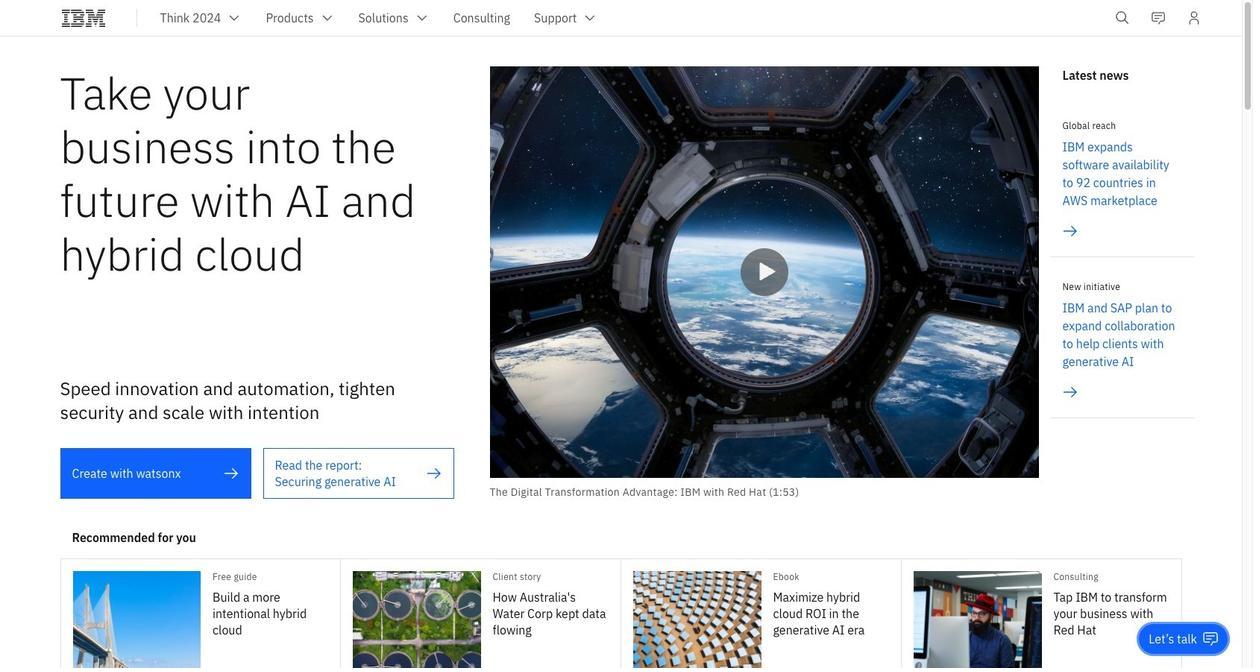 Task type: describe. For each thing, give the bounding box(es) containing it.
let's talk element
[[1149, 631, 1198, 648]]



Task type: vqa. For each thing, say whether or not it's contained in the screenshot.
Let's talk element
yes



